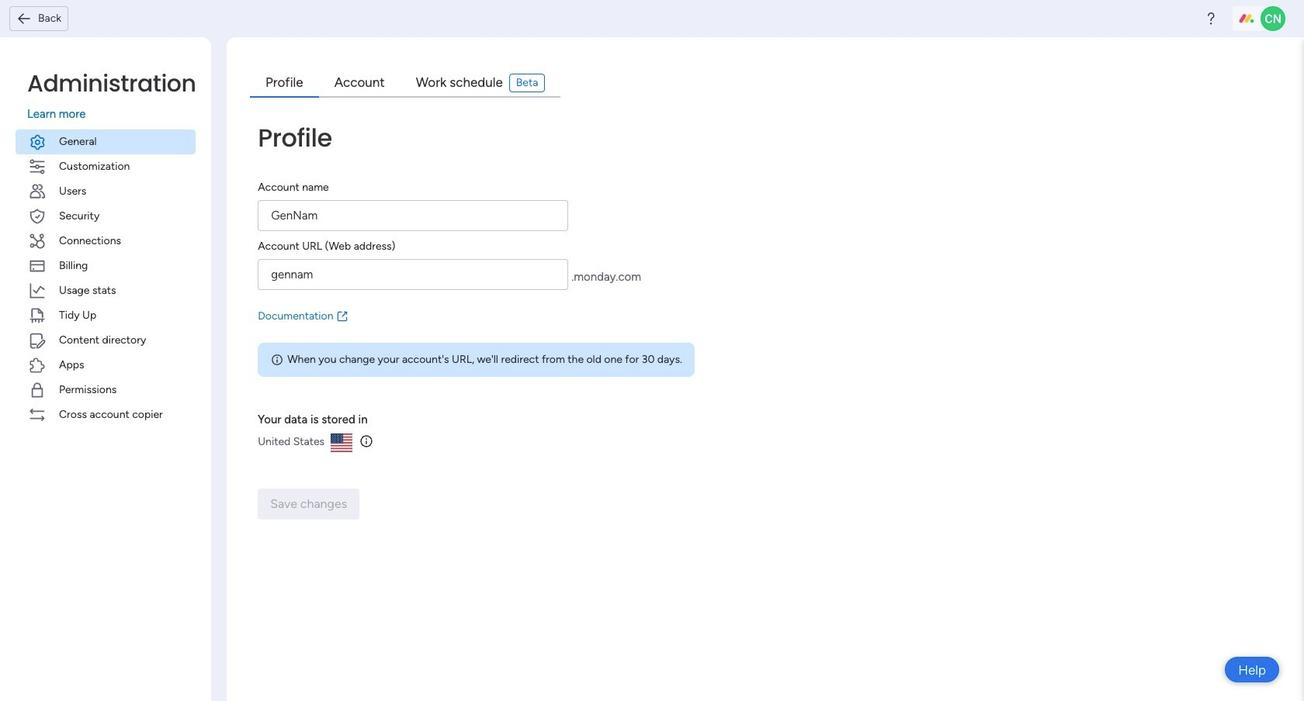 Task type: locate. For each thing, give the bounding box(es) containing it.
None text field
[[258, 200, 568, 231]]

None text field
[[258, 259, 568, 290]]



Task type: describe. For each thing, give the bounding box(es) containing it.
cool name image
[[1261, 6, 1286, 31]]

back to workspace image
[[16, 11, 32, 26]]

help image
[[1203, 11, 1219, 26]]



Task type: vqa. For each thing, say whether or not it's contained in the screenshot.
TEXT FIELD
yes



